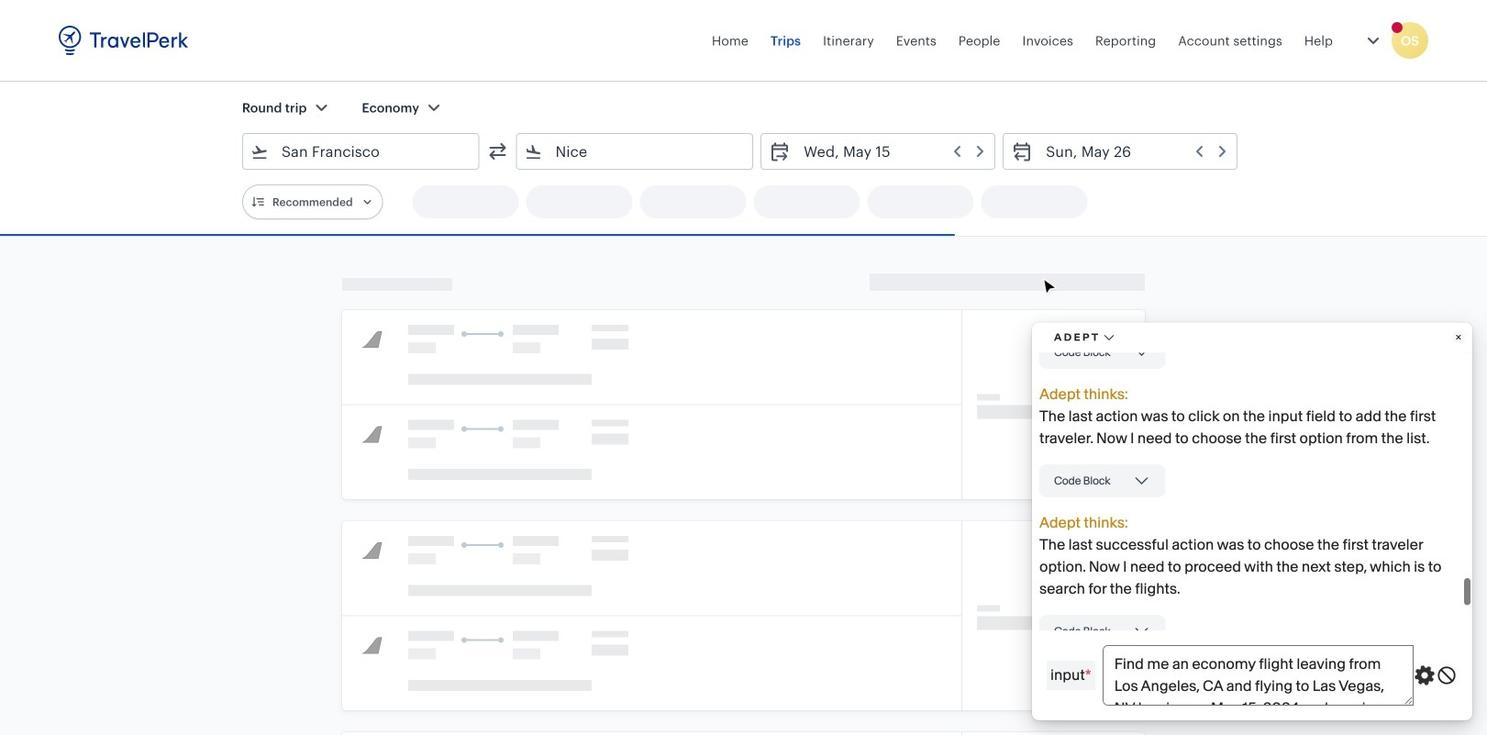 Task type: locate. For each thing, give the bounding box(es) containing it.
To search field
[[543, 137, 729, 166]]

Depart field
[[791, 137, 988, 166]]



Task type: describe. For each thing, give the bounding box(es) containing it.
From search field
[[269, 137, 455, 166]]

Return field
[[1034, 137, 1230, 166]]



Task type: vqa. For each thing, say whether or not it's contained in the screenshot.
return text field
no



